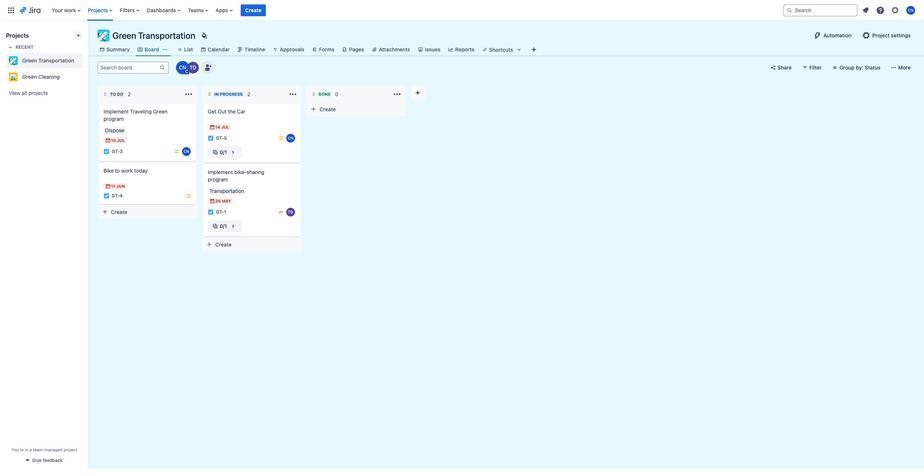 Task type: locate. For each thing, give the bounding box(es) containing it.
cara nguyen image for medium image associated with task icon
[[182, 147, 191, 156]]

cara nguyen image for medium icon
[[286, 134, 295, 143]]

medium image for task image to the middle
[[186, 193, 192, 199]]

due date: 11 june 2023 image
[[105, 183, 111, 189], [105, 183, 111, 189]]

1 horizontal spatial medium image
[[186, 193, 192, 199]]

tab
[[136, 43, 171, 56]]

banner
[[0, 0, 924, 21]]

1 horizontal spatial cara nguyen image
[[286, 134, 295, 143]]

due date: 26 may 2023 image
[[209, 198, 215, 204], [209, 198, 215, 204]]

appswitcher icon image
[[7, 6, 16, 15]]

due date: 10 july 2023 image
[[105, 138, 111, 143], [105, 138, 111, 143]]

collapse recent projects image
[[6, 43, 15, 52]]

1 column actions image from the left
[[288, 90, 297, 99]]

your profile and settings image
[[906, 6, 915, 15]]

task image for medium icon
[[208, 135, 214, 141]]

1 vertical spatial medium image
[[186, 193, 192, 199]]

task image
[[208, 135, 214, 141], [104, 193, 109, 199], [208, 209, 214, 215]]

1 vertical spatial cara nguyen image
[[182, 147, 191, 156]]

0 horizontal spatial medium image
[[174, 149, 180, 155]]

create image for 1st collapse image from the right
[[199, 99, 208, 108]]

high image
[[278, 209, 284, 215]]

0 vertical spatial cara nguyen image
[[286, 134, 295, 143]]

medium image
[[174, 149, 180, 155], [186, 193, 192, 199]]

1 horizontal spatial column actions image
[[393, 90, 402, 99]]

due date: 14 july 2023 image
[[209, 124, 215, 130], [209, 124, 215, 130]]

1 horizontal spatial collapse image
[[283, 90, 292, 99]]

0 vertical spatial medium image
[[174, 149, 180, 155]]

automation image
[[813, 31, 822, 40]]

settings image
[[891, 6, 900, 15]]

medium image for task icon
[[174, 149, 180, 155]]

sidebar navigation image
[[81, 30, 97, 44]]

list item
[[241, 0, 266, 21]]

0 horizontal spatial collapse image
[[179, 90, 188, 99]]

add to project view navigation image
[[529, 45, 538, 54]]

None search field
[[784, 4, 858, 16]]

tariq douglas image
[[286, 208, 295, 217]]

2 vertical spatial task image
[[208, 209, 214, 215]]

column actions image for 1st collapse image from the right
[[288, 90, 297, 99]]

column actions image
[[288, 90, 297, 99], [393, 90, 402, 99]]

cara nguyen image
[[286, 134, 295, 143], [182, 147, 191, 156]]

0 vertical spatial task image
[[208, 135, 214, 141]]

2 column actions image from the left
[[393, 90, 402, 99]]

list
[[48, 0, 778, 21], [859, 4, 920, 17]]

create column image
[[413, 88, 422, 97]]

0 horizontal spatial cara nguyen image
[[182, 147, 191, 156]]

create image
[[95, 99, 104, 108], [199, 99, 208, 108], [199, 159, 208, 168]]

2 collapse image from the left
[[283, 90, 292, 99]]

project view element
[[89, 43, 924, 56]]

create image for 2nd collapse image from right
[[95, 99, 104, 108]]

collapse image
[[179, 90, 188, 99], [283, 90, 292, 99]]

0 horizontal spatial column actions image
[[288, 90, 297, 99]]

tab list
[[89, 43, 529, 56]]

set project background image
[[200, 31, 209, 40]]

jira image
[[19, 6, 41, 15], [19, 6, 41, 15]]



Task type: describe. For each thing, give the bounding box(es) containing it.
0 horizontal spatial list
[[48, 0, 778, 21]]

create project image
[[75, 33, 81, 38]]

medium image
[[278, 135, 284, 141]]

1 vertical spatial task image
[[104, 193, 109, 199]]

Search field
[[784, 4, 858, 16]]

task image
[[104, 149, 109, 155]]

search image
[[787, 7, 793, 13]]

add to starred image
[[81, 56, 89, 65]]

Search board field
[[98, 62, 159, 73]]

add to starred image
[[81, 72, 89, 81]]

column actions image for collapse icon on the left of the page
[[393, 90, 402, 99]]

column actions image
[[184, 90, 193, 99]]

notifications image
[[861, 6, 870, 15]]

help image
[[876, 6, 885, 15]]

1 horizontal spatial list
[[859, 4, 920, 17]]

collapse image
[[388, 90, 396, 99]]

create image
[[95, 158, 104, 166]]

task image for high icon
[[208, 209, 214, 215]]

tab options image
[[162, 47, 168, 53]]

primary element
[[4, 0, 778, 21]]

1 collapse image from the left
[[179, 90, 188, 99]]



Task type: vqa. For each thing, say whether or not it's contained in the screenshot.
2nd Add to Starred image from the top of the page
yes



